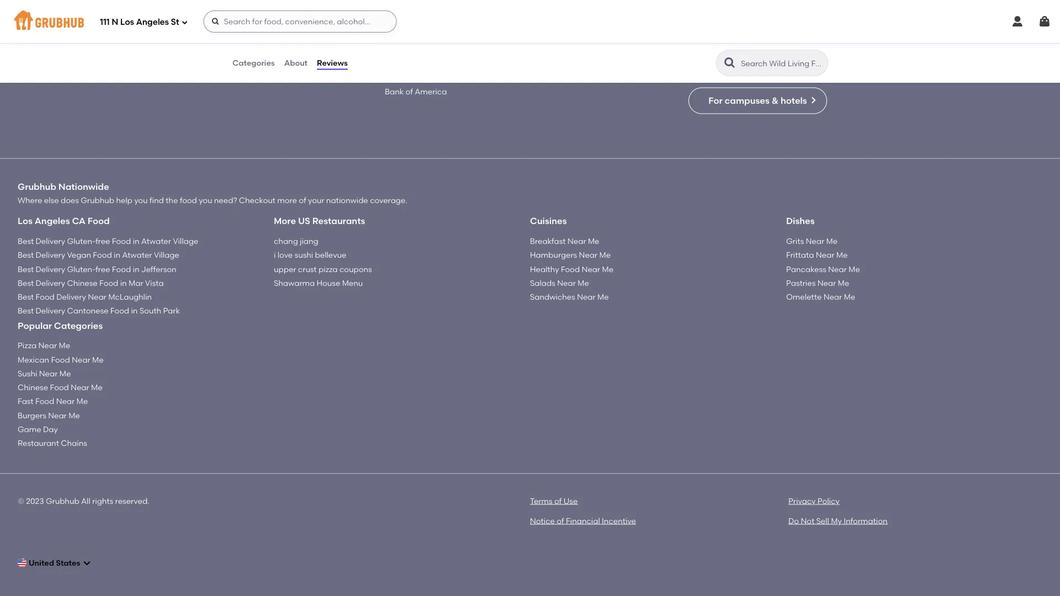 Task type: vqa. For each thing, say whether or not it's contained in the screenshot.
the rights
yes



Task type: describe. For each thing, give the bounding box(es) containing it.
catering
[[385, 17, 418, 26]]

language select image
[[18, 559, 27, 568]]

categories inside button
[[232, 58, 275, 68]]

privacy
[[789, 496, 816, 506]]

pancakess
[[786, 264, 826, 274]]

hamburgers near me link
[[530, 250, 611, 260]]

coupons
[[340, 264, 372, 274]]

more us restaurants
[[274, 216, 365, 226]]

upper
[[274, 264, 296, 274]]

near inside "best delivery gluten-free food in atwater village best delivery vegan food in atwater village best delivery gluten-free food in jefferson best delivery chinese food in mar vista best food delivery near mclaughlin best delivery cantonese food in south park"
[[88, 292, 106, 302]]

i love sushi bellevue link
[[274, 250, 346, 260]]

for
[[709, 95, 723, 106]]

0 horizontal spatial los
[[18, 216, 33, 226]]

pastries near me link
[[786, 278, 849, 288]]

reviews
[[317, 58, 348, 68]]

Search for food, convenience, alcohol... search field
[[203, 10, 397, 33]]

united states button
[[18, 553, 91, 573]]

chang jiang link
[[274, 236, 318, 246]]

los angeles ca food
[[18, 216, 110, 226]]

2 best from the top
[[18, 250, 34, 260]]

in left mar
[[120, 278, 127, 288]]

day
[[43, 425, 58, 434]]

1 vertical spatial grubhub
[[81, 196, 114, 205]]

food down best delivery gluten-free food in jefferson link
[[99, 278, 118, 288]]

campuses
[[725, 95, 770, 106]]

coverage.
[[370, 196, 407, 205]]

1 horizontal spatial svg image
[[1011, 15, 1024, 28]]

sell
[[816, 516, 829, 526]]

reserved.
[[115, 496, 149, 506]]

Search Wild Living Foods search field
[[740, 58, 824, 68]]

vegan
[[67, 250, 91, 260]]

6 best from the top
[[18, 306, 34, 316]]

grubhub nationwide where else does grubhub help you find the food you need? checkout more of your nationwide coverage.
[[18, 181, 407, 205]]

answers
[[385, 45, 416, 54]]

best delivery vegan food in atwater village link
[[18, 250, 179, 260]]

notice of financial incentive
[[530, 516, 636, 526]]

delivery up cantonese
[[56, 292, 86, 302]]

privacy policy
[[789, 496, 840, 506]]

search icon image
[[723, 56, 737, 70]]

frittata
[[786, 250, 814, 260]]

dishes
[[786, 216, 815, 226]]

pastries
[[786, 278, 816, 288]]

best delivery gluten-free food in atwater village best delivery vegan food in atwater village best delivery gluten-free food in jefferson best delivery chinese food in mar vista best food delivery near mclaughlin best delivery cantonese food in south park
[[18, 236, 198, 316]]

for campuses & hotels
[[709, 95, 807, 106]]

terms
[[530, 496, 553, 506]]

bellevue
[[315, 250, 346, 260]]

in up mar
[[133, 264, 139, 274]]

terms of use
[[530, 496, 578, 506]]

crust
[[298, 264, 317, 274]]

best food delivery near mclaughlin link
[[18, 292, 152, 302]]

relations
[[264, 3, 297, 12]]

i
[[274, 250, 276, 260]]

love
[[278, 250, 293, 260]]

111
[[100, 17, 110, 27]]

4 best from the top
[[18, 278, 34, 288]]

1 vertical spatial atwater
[[122, 250, 152, 260]]

fast
[[18, 397, 33, 406]]

of inside grubhub nationwide where else does grubhub help you find the food you need? checkout more of your nationwide coverage.
[[299, 196, 306, 205]]

mclaughlin
[[108, 292, 152, 302]]

else
[[44, 196, 59, 205]]

2 vertical spatial grubhub
[[46, 496, 79, 506]]

food up mar
[[112, 264, 131, 274]]

investor
[[233, 3, 263, 12]]

best delivery gluten-free food in jefferson link
[[18, 264, 176, 274]]

main navigation navigation
[[0, 0, 1060, 43]]

salads near me link
[[530, 278, 589, 288]]

right image
[[809, 96, 818, 105]]

do not sell my information
[[789, 516, 888, 526]]

pizza near me link
[[18, 341, 70, 350]]

&
[[772, 95, 779, 106]]

mexican food near me link
[[18, 355, 104, 364]]

cuisines
[[530, 216, 567, 226]]

food up fast food near me "link"
[[50, 383, 69, 392]]

©
[[18, 496, 24, 506]]

3 best from the top
[[18, 264, 34, 274]]

chinese inside pizza near me mexican food near me sushi near me chinese food near me fast food near me burgers near me game day restaurant chains
[[18, 383, 48, 392]]

chains
[[61, 439, 87, 448]]

cantonese
[[67, 306, 108, 316]]

keyboard
[[385, 31, 421, 40]]

of right notice
[[557, 516, 564, 526]]

food up burgers near me link
[[35, 397, 54, 406]]

fast food near me link
[[18, 397, 88, 406]]

categories button
[[232, 43, 275, 83]]

affiliate
[[766, 60, 801, 71]]

2 you from the left
[[199, 196, 212, 205]]

all
[[81, 496, 90, 506]]

pizza
[[319, 264, 338, 274]]

grits near me frittata near me pancakess near me pastries near me omelette near me
[[786, 236, 860, 302]]

policy
[[818, 496, 840, 506]]

111 n los angeles st
[[100, 17, 179, 27]]

5 best from the top
[[18, 292, 34, 302]]

restaurant
[[18, 439, 59, 448]]

delivery down los angeles ca food
[[36, 236, 65, 246]]

states
[[56, 558, 80, 568]]

pizza near me mexican food near me sushi near me chinese food near me fast food near me burgers near me game day restaurant chains
[[18, 341, 104, 448]]

united
[[29, 558, 54, 568]]

reviews button
[[316, 43, 348, 83]]



Task type: locate. For each thing, give the bounding box(es) containing it.
gluten- up vegan
[[67, 236, 96, 246]]

frittata near me link
[[786, 250, 848, 260]]

0 vertical spatial gluten-
[[67, 236, 96, 246]]

healthy food near me link
[[530, 264, 614, 274]]

chinese down sushi
[[18, 383, 48, 392]]

food up sushi near me "link"
[[51, 355, 70, 364]]

popular
[[18, 320, 52, 331]]

2 gluten- from the top
[[67, 264, 96, 274]]

svg image right 'states' at the bottom of the page
[[82, 559, 91, 568]]

does
[[61, 196, 79, 205]]

free up best delivery vegan food in atwater village link
[[96, 236, 110, 246]]

delivery up popular categories
[[36, 306, 65, 316]]

food inside breakfast near me hamburgers near me healthy food near me salads near me sandwiches near me
[[561, 264, 580, 274]]

angeles left st at top left
[[136, 17, 169, 27]]

1 vertical spatial chinese
[[18, 383, 48, 392]]

become
[[715, 60, 751, 71]]

notice
[[530, 516, 555, 526]]

game
[[18, 425, 41, 434]]

1 gluten- from the top
[[67, 236, 96, 246]]

of inside amazon prime deal bank of america
[[406, 87, 413, 96]]

1 vertical spatial village
[[154, 250, 179, 260]]

1 horizontal spatial you
[[199, 196, 212, 205]]

restaurants
[[312, 216, 365, 226]]

more
[[274, 216, 296, 226]]

mexican
[[18, 355, 49, 364]]

0 vertical spatial village
[[173, 236, 198, 246]]

0 horizontal spatial chinese
[[18, 383, 48, 392]]

incentive
[[602, 516, 636, 526]]

svg image inside main navigation navigation
[[181, 19, 188, 26]]

burgers
[[18, 411, 46, 420]]

delivery up best food delivery near mclaughlin link
[[36, 278, 65, 288]]

terms of use link
[[530, 496, 578, 506]]

become an affiliate
[[715, 60, 801, 71]]

© 2023 grubhub all rights reserved.
[[18, 496, 149, 506]]

1 free from the top
[[96, 236, 110, 246]]

0 vertical spatial los
[[120, 17, 134, 27]]

1 horizontal spatial svg image
[[181, 19, 188, 26]]

free down best delivery vegan food in atwater village link
[[96, 264, 110, 274]]

my
[[831, 516, 842, 526]]

0 horizontal spatial angeles
[[35, 216, 70, 226]]

shawarma house menu link
[[274, 278, 363, 288]]

grubhub up where
[[18, 181, 56, 192]]

1 vertical spatial gluten-
[[67, 264, 96, 274]]

chinese
[[67, 278, 98, 288], [18, 383, 48, 392]]

best delivery gluten-free food in atwater village link
[[18, 236, 198, 246]]

1 vertical spatial free
[[96, 264, 110, 274]]

los down where
[[18, 216, 33, 226]]

jefferson
[[141, 264, 176, 274]]

amazon prime deal link
[[385, 73, 459, 82]]

food up popular
[[36, 292, 55, 302]]

gluten-
[[67, 236, 96, 246], [67, 264, 96, 274]]

angeles inside main navigation navigation
[[136, 17, 169, 27]]

you left the 'find' in the left of the page
[[134, 196, 148, 205]]

1 horizontal spatial chinese
[[67, 278, 98, 288]]

1 vertical spatial categories
[[54, 320, 103, 331]]

chinese up best food delivery near mclaughlin link
[[67, 278, 98, 288]]

sandwiches near me link
[[530, 292, 609, 302]]

pancakess near me link
[[786, 264, 860, 274]]

you right food on the top left of page
[[199, 196, 212, 205]]

categories
[[232, 58, 275, 68], [54, 320, 103, 331]]

shortcuts
[[423, 31, 459, 40]]

1 vertical spatial svg image
[[82, 559, 91, 568]]

game day link
[[18, 425, 58, 434]]

0 vertical spatial grubhub
[[18, 181, 56, 192]]

food right 'ca' at the top left
[[88, 216, 110, 226]]

omelette
[[786, 292, 822, 302]]

in up best delivery vegan food in atwater village link
[[133, 236, 139, 246]]

1 vertical spatial los
[[18, 216, 33, 226]]

2 horizontal spatial svg image
[[1038, 15, 1051, 28]]

where
[[18, 196, 42, 205]]

healthy
[[530, 264, 559, 274]]

n
[[112, 17, 118, 27]]

jiang
[[300, 236, 318, 246]]

food up best delivery gluten-free food in jefferson link
[[93, 250, 112, 260]]

sushi
[[18, 369, 37, 378]]

popular categories
[[18, 320, 103, 331]]

grubhub down nationwide
[[81, 196, 114, 205]]

0 vertical spatial categories
[[232, 58, 275, 68]]

grits near me link
[[786, 236, 838, 246]]

grubhub left all
[[46, 496, 79, 506]]

svg image
[[181, 19, 188, 26], [82, 559, 91, 568]]

amazon prime deal bank of america
[[385, 73, 459, 96]]

find
[[150, 196, 164, 205]]

in down best delivery gluten-free food in atwater village link
[[114, 250, 120, 260]]

categories left about
[[232, 58, 275, 68]]

answers link
[[385, 45, 416, 54]]

me
[[588, 236, 599, 246], [826, 236, 838, 246], [599, 250, 611, 260], [836, 250, 848, 260], [602, 264, 614, 274], [849, 264, 860, 274], [578, 278, 589, 288], [838, 278, 849, 288], [598, 292, 609, 302], [844, 292, 855, 302], [59, 341, 70, 350], [92, 355, 104, 364], [59, 369, 71, 378], [91, 383, 103, 392], [77, 397, 88, 406], [69, 411, 80, 420]]

angeles down else
[[35, 216, 70, 226]]

shawarma
[[274, 278, 315, 288]]

1 horizontal spatial categories
[[232, 58, 275, 68]]

pizza
[[18, 341, 37, 350]]

in down mclaughlin
[[131, 306, 138, 316]]

1 horizontal spatial angeles
[[136, 17, 169, 27]]

financial
[[566, 516, 600, 526]]

for campuses & hotels link
[[689, 87, 827, 114]]

south
[[140, 306, 161, 316]]

0 vertical spatial atwater
[[141, 236, 171, 246]]

privacy policy link
[[789, 496, 840, 506]]

2 free from the top
[[96, 264, 110, 274]]

atwater
[[141, 236, 171, 246], [122, 250, 152, 260]]

categories down cantonese
[[54, 320, 103, 331]]

you
[[134, 196, 148, 205], [199, 196, 212, 205]]

checkout
[[239, 196, 276, 205]]

need?
[[214, 196, 237, 205]]

about button
[[284, 43, 308, 83]]

0 vertical spatial free
[[96, 236, 110, 246]]

help link
[[385, 3, 402, 12]]

news link
[[233, 17, 253, 26]]

svg image right st at top left
[[181, 19, 188, 26]]

0 horizontal spatial svg image
[[82, 559, 91, 568]]

1 best from the top
[[18, 236, 34, 246]]

food up best delivery vegan food in atwater village link
[[112, 236, 131, 246]]

food
[[180, 196, 197, 205]]

best delivery chinese food in mar vista link
[[18, 278, 164, 288]]

village
[[173, 236, 198, 246], [154, 250, 179, 260]]

not
[[801, 516, 815, 526]]

chinese inside "best delivery gluten-free food in atwater village best delivery vegan food in atwater village best delivery gluten-free food in jefferson best delivery chinese food in mar vista best food delivery near mclaughlin best delivery cantonese food in south park"
[[67, 278, 98, 288]]

1 horizontal spatial los
[[120, 17, 134, 27]]

food
[[88, 216, 110, 226], [112, 236, 131, 246], [93, 250, 112, 260], [112, 264, 131, 274], [561, 264, 580, 274], [99, 278, 118, 288], [36, 292, 55, 302], [110, 306, 129, 316], [51, 355, 70, 364], [50, 383, 69, 392], [35, 397, 54, 406]]

keyboard shortcuts link
[[385, 31, 459, 40]]

deal
[[441, 73, 459, 82]]

st
[[171, 17, 179, 27]]

catering link
[[385, 17, 418, 26]]

do not sell my information link
[[789, 516, 888, 526]]

0 vertical spatial svg image
[[181, 19, 188, 26]]

1 vertical spatial angeles
[[35, 216, 70, 226]]

0 horizontal spatial categories
[[54, 320, 103, 331]]

investor relations link
[[233, 3, 297, 12]]

0 vertical spatial chinese
[[67, 278, 98, 288]]

gluten- down vegan
[[67, 264, 96, 274]]

help
[[116, 196, 132, 205]]

of
[[406, 87, 413, 96], [299, 196, 306, 205], [554, 496, 562, 506], [557, 516, 564, 526]]

1 you from the left
[[134, 196, 148, 205]]

more
[[277, 196, 297, 205]]

delivery left vegan
[[36, 250, 65, 260]]

food down the hamburgers near me link
[[561, 264, 580, 274]]

los inside main navigation navigation
[[120, 17, 134, 27]]

grits
[[786, 236, 804, 246]]

delivery
[[36, 236, 65, 246], [36, 250, 65, 260], [36, 264, 65, 274], [36, 278, 65, 288], [56, 292, 86, 302], [36, 306, 65, 316]]

investor relations news
[[233, 3, 297, 26]]

of left use
[[554, 496, 562, 506]]

help
[[385, 3, 402, 12]]

delivery up best delivery chinese food in mar vista link at the left top of the page
[[36, 264, 65, 274]]

of right bank
[[406, 87, 413, 96]]

0 horizontal spatial you
[[134, 196, 148, 205]]

of left 'your'
[[299, 196, 306, 205]]

los right "n" on the top left
[[120, 17, 134, 27]]

use
[[564, 496, 578, 506]]

breakfast near me hamburgers near me healthy food near me salads near me sandwiches near me
[[530, 236, 614, 302]]

sandwiches
[[530, 292, 575, 302]]

0 vertical spatial angeles
[[136, 17, 169, 27]]

food down mclaughlin
[[110, 306, 129, 316]]

0 horizontal spatial svg image
[[211, 17, 220, 26]]

svg image
[[1011, 15, 1024, 28], [1038, 15, 1051, 28], [211, 17, 220, 26]]

rights
[[92, 496, 113, 506]]

best delivery cantonese food in south park link
[[18, 306, 180, 316]]

chang
[[274, 236, 298, 246]]

nationwide
[[326, 196, 368, 205]]



